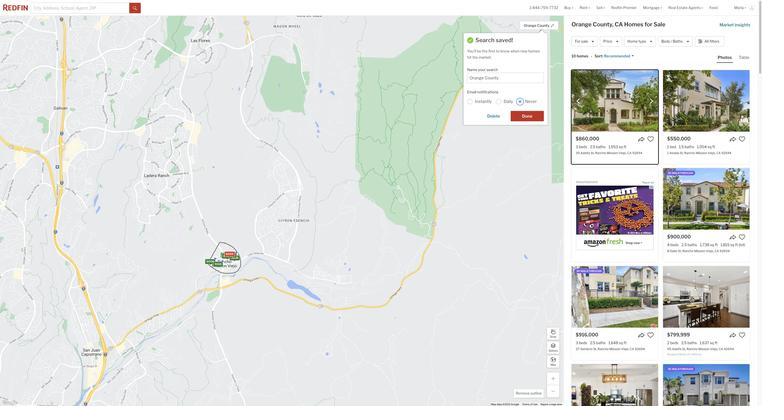 Task type: vqa. For each thing, say whether or not it's contained in the screenshot.
middle WALKTHROUGH
yes



Task type: locate. For each thing, give the bounding box(es) containing it.
st, right gallo
[[678, 250, 682, 254]]

▾ right mortgage
[[661, 6, 662, 10]]

▾ for sell ▾
[[604, 6, 605, 10]]

favorite button image for $900,000
[[739, 234, 746, 241]]

▾ for mortgage ▾
[[661, 6, 662, 10]]

beds for $860,000
[[579, 145, 587, 149]]

1 horizontal spatial adelfa
[[672, 348, 682, 352]]

of right "elliman"
[[687, 354, 690, 357]]

when
[[511, 49, 520, 53]]

1 vertical spatial map
[[491, 404, 496, 407]]

baths right the 1.5
[[685, 145, 694, 149]]

beds up 35 at right
[[579, 145, 587, 149]]

map button
[[547, 356, 560, 369]]

sq right the 1,815
[[731, 243, 735, 248]]

2
[[667, 341, 670, 346]]

2 3 from the top
[[576, 341, 578, 346]]

viejo, down 1,738 sq ft
[[706, 250, 714, 254]]

$916,000
[[576, 333, 598, 338]]

2.5 for $799,999
[[682, 341, 687, 346]]

:
[[602, 54, 603, 58]]

orange inside 'button'
[[524, 23, 537, 28]]

mission for $860,000
[[607, 151, 618, 155]]

3 for $860,000
[[576, 145, 578, 149]]

sq right 1,738 at right
[[710, 243, 714, 248]]

adelfa for 95
[[672, 348, 682, 352]]

1 vertical spatial walkthrough
[[581, 270, 602, 273]]

feed button
[[707, 0, 731, 16]]

favorite button checkbox
[[739, 136, 746, 143], [739, 333, 746, 339]]

saved!
[[496, 37, 513, 44]]

2 vertical spatial walkthrough
[[672, 368, 693, 371]]

mission down 1,637
[[699, 348, 710, 352]]

google image
[[1, 400, 18, 407]]

1 vertical spatial 3
[[576, 341, 578, 346]]

maria
[[734, 6, 744, 10]]

agents
[[689, 6, 701, 10]]

for sale
[[575, 39, 588, 44]]

adelfa up douglas
[[672, 348, 682, 352]]

0 vertical spatial adelfa
[[581, 151, 590, 155]]

3d walkthrough for $900,000
[[668, 172, 693, 175]]

favorite button image
[[647, 136, 654, 143], [739, 234, 746, 241]]

homes right 10
[[577, 54, 589, 58]]

1 horizontal spatial map
[[551, 364, 556, 367]]

sq right '1,648'
[[619, 341, 623, 346]]

sq right 1,553
[[619, 145, 623, 149]]

use
[[533, 404, 538, 407]]

ad
[[651, 181, 654, 184]]

1 vertical spatial favorite button checkbox
[[739, 234, 746, 241]]

rent ▾ button
[[577, 0, 594, 16]]

1,815 sq ft (lot)
[[721, 243, 745, 248]]

report inside button
[[643, 181, 650, 184]]

email notifications. required field. element
[[467, 87, 541, 95]]

mission down 1,004
[[696, 151, 707, 155]]

2.5 baths
[[590, 145, 606, 149], [682, 243, 697, 248], [590, 341, 606, 346], [682, 341, 697, 346]]

viejo, down 1,637 sq ft
[[710, 348, 718, 352]]

google
[[511, 404, 519, 407]]

advertisement
[[576, 180, 598, 184]]

ft for $900,000
[[715, 243, 718, 248]]

beds right 4
[[671, 243, 679, 248]]

550k
[[224, 255, 231, 258]]

1 vertical spatial favorite button image
[[739, 234, 746, 241]]

mortgage ▾ button
[[643, 0, 662, 16]]

st, up "elliman"
[[682, 348, 686, 352]]

beds for $900,000
[[671, 243, 679, 248]]

1,815
[[721, 243, 730, 248]]

walkthrough for $900,000
[[672, 172, 693, 175]]

viejo, for $900,000
[[706, 250, 714, 254]]

844-
[[533, 6, 541, 10]]

of left use
[[530, 404, 533, 407]]

adelfa inside 95 adelfa st, rancho mission viejo, ca 92694 douglas elliman of california
[[672, 348, 682, 352]]

redfin premier
[[611, 6, 637, 10]]

beds for $916,000
[[579, 341, 587, 346]]

1,637 sq ft
[[700, 341, 718, 346]]

1 ▾ from the left
[[572, 6, 574, 10]]

sq right 1,637
[[710, 341, 714, 346]]

photo of 1 alzada st, rancho mission viejo, ca 92694 image
[[663, 70, 750, 132]]

of inside 95 adelfa st, rancho mission viejo, ca 92694 douglas elliman of california
[[687, 354, 690, 357]]

viejo,
[[619, 151, 627, 155], [708, 151, 716, 155], [706, 250, 714, 254], [621, 348, 629, 352], [710, 348, 718, 352]]

orange county
[[524, 23, 550, 28]]

draw
[[550, 336, 556, 339]]

ft right 1,637
[[715, 341, 718, 346]]

1 vertical spatial adelfa
[[672, 348, 682, 352]]

homes right new
[[528, 49, 540, 53]]

rent
[[580, 6, 588, 10]]

2 ▾ from the left
[[589, 6, 590, 10]]

2.5 up sembrio at the bottom of page
[[590, 341, 596, 346]]

ft right 1,004
[[713, 145, 715, 149]]

2.5 for $860,000
[[590, 145, 596, 149]]

2.5 baths up '8 gallo st, rancho mission viejo, ca 92694'
[[682, 243, 697, 248]]

1 horizontal spatial the
[[482, 49, 488, 53]]

ad region
[[576, 186, 654, 251]]

report left a
[[541, 404, 549, 407]]

1 horizontal spatial favorite button image
[[739, 234, 746, 241]]

810k
[[228, 254, 236, 257]]

3 up 37
[[576, 341, 578, 346]]

0 vertical spatial 3d walkthrough
[[668, 172, 693, 175]]

done button
[[511, 111, 544, 121]]

7732
[[549, 6, 558, 10]]

▾ right the buy
[[572, 6, 574, 10]]

delete button
[[481, 111, 507, 121]]

2.5 down $860,000
[[590, 145, 596, 149]]

map
[[551, 364, 556, 367], [491, 404, 496, 407]]

insights
[[735, 23, 751, 27]]

report left the ad
[[643, 181, 650, 184]]

1 vertical spatial 3d
[[576, 270, 580, 273]]

homes inside you'll be the first to know when new homes hit the market.
[[528, 49, 540, 53]]

ft left the 1,815
[[715, 243, 718, 248]]

mortgage ▾
[[643, 6, 662, 10]]

st, for $860,000
[[591, 151, 595, 155]]

viejo, down 1,004 sq ft
[[708, 151, 716, 155]]

baths up 95 adelfa st, rancho mission viejo, ca 92694 douglas elliman of california
[[688, 341, 697, 346]]

map left data
[[491, 404, 496, 407]]

map down options
[[551, 364, 556, 367]]

mission down 1,738 at right
[[694, 250, 706, 254]]

2 1 from the top
[[667, 151, 669, 155]]

outline
[[531, 392, 542, 396]]

map data ©2023 google
[[491, 404, 519, 407]]

2.5 baths up 35 adelfa st, rancho mission viejo, ca 92694
[[590, 145, 606, 149]]

1 favorite button checkbox from the top
[[739, 136, 746, 143]]

2.5 baths up sembrio at the bottom of page
[[590, 341, 606, 346]]

the right be
[[482, 49, 488, 53]]

to
[[496, 49, 500, 53]]

1 1 from the top
[[667, 145, 669, 149]]

3 up 35 at right
[[576, 145, 578, 149]]

3 ▾ from the left
[[604, 6, 605, 10]]

options
[[549, 350, 558, 353]]

▾ for rent ▾
[[589, 6, 590, 10]]

st, for $916,000
[[593, 348, 597, 352]]

1 bed
[[667, 145, 676, 149]]

ft right 1,553
[[624, 145, 627, 149]]

ft for $799,999
[[715, 341, 718, 346]]

buy ▾ button
[[561, 0, 577, 16]]

orange left county
[[524, 23, 537, 28]]

1 vertical spatial favorite button checkbox
[[739, 333, 746, 339]]

ca for $916,000
[[630, 348, 634, 352]]

1 horizontal spatial homes
[[577, 54, 589, 58]]

of
[[687, 354, 690, 357], [530, 404, 533, 407]]

the right hit
[[472, 55, 478, 60]]

viejo, down 1,553 sq ft at the right
[[619, 151, 627, 155]]

0 vertical spatial favorite button image
[[647, 136, 654, 143]]

sq for $550,000
[[708, 145, 712, 149]]

•
[[591, 54, 592, 59]]

4 beds
[[667, 243, 679, 248]]

0 vertical spatial report
[[643, 181, 650, 184]]

1 vertical spatial 3 beds
[[576, 341, 587, 346]]

know
[[501, 49, 510, 53]]

baths up 37 sembrio st, rancho mission viejo, ca 92694 at the right bottom
[[596, 341, 606, 346]]

▾ right rent
[[589, 6, 590, 10]]

baths for $916,000
[[596, 341, 606, 346]]

3d walkthrough
[[668, 172, 693, 175], [576, 270, 602, 273], [668, 368, 693, 371]]

0 horizontal spatial the
[[472, 55, 478, 60]]

92694 for $860,000
[[632, 151, 643, 155]]

▾ right sell
[[604, 6, 605, 10]]

orange county button
[[520, 21, 559, 30]]

3 beds up 37
[[576, 341, 587, 346]]

favorite button image for $799,999
[[739, 333, 746, 339]]

map region
[[0, 11, 620, 407]]

price
[[604, 39, 612, 44]]

st, inside 95 adelfa st, rancho mission viejo, ca 92694 douglas elliman of california
[[682, 348, 686, 352]]

baths up 35 adelfa st, rancho mission viejo, ca 92694
[[596, 145, 606, 149]]

rancho for $550,000
[[684, 151, 695, 155]]

0 vertical spatial walkthrough
[[672, 172, 693, 175]]

1 horizontal spatial of
[[687, 354, 690, 357]]

orange for orange county, ca homes for sale
[[572, 21, 592, 28]]

2.5 baths down $799,999
[[682, 341, 697, 346]]

rancho down $860,000
[[595, 151, 606, 155]]

1 3 beds from the top
[[576, 145, 587, 149]]

sq right 1,004
[[708, 145, 712, 149]]

0 horizontal spatial report
[[541, 404, 549, 407]]

0 vertical spatial favorite button checkbox
[[647, 136, 654, 143]]

2.5 down $900,000
[[682, 243, 687, 248]]

0 vertical spatial favorite button checkbox
[[739, 136, 746, 143]]

1.5 baths
[[679, 145, 694, 149]]

35
[[576, 151, 580, 155]]

st,
[[591, 151, 595, 155], [680, 151, 684, 155], [678, 250, 682, 254], [593, 348, 597, 352], [682, 348, 686, 352]]

▾ right agents at the right
[[702, 6, 703, 10]]

2.5 down $799,999
[[682, 341, 687, 346]]

$799,999
[[667, 333, 690, 338]]

st, right 35 at right
[[591, 151, 595, 155]]

favorite button checkbox for $900,000
[[739, 234, 746, 241]]

baths for $900,000
[[688, 243, 697, 248]]

2.5 baths for $900,000
[[682, 243, 697, 248]]

95
[[667, 348, 672, 352]]

2.5 for $916,000
[[590, 341, 596, 346]]

2 vertical spatial favorite button checkbox
[[647, 333, 654, 339]]

0 vertical spatial the
[[482, 49, 488, 53]]

favorite button image
[[739, 136, 746, 143], [647, 333, 654, 339], [739, 333, 746, 339]]

2 3 beds from the top
[[576, 341, 587, 346]]

adelfa right 35 at right
[[581, 151, 590, 155]]

baths up '8 gallo st, rancho mission viejo, ca 92694'
[[688, 243, 697, 248]]

▾ right maria
[[745, 6, 746, 10]]

viejo, down '1,648 sq ft'
[[621, 348, 629, 352]]

baths for $550,000
[[685, 145, 694, 149]]

875k
[[228, 253, 236, 257]]

mortgage ▾ button
[[640, 0, 665, 16]]

3 beds up 35 at right
[[576, 145, 587, 149]]

2.5
[[590, 145, 596, 149], [682, 243, 687, 248], [590, 341, 596, 346], [682, 341, 687, 346]]

rancho down '1,648'
[[598, 348, 609, 352]]

1 horizontal spatial report
[[643, 181, 650, 184]]

0 horizontal spatial of
[[530, 404, 533, 407]]

0 horizontal spatial homes
[[528, 49, 540, 53]]

1 vertical spatial 1
[[667, 151, 669, 155]]

orange down rent
[[572, 21, 592, 28]]

remove
[[516, 392, 530, 396]]

0 vertical spatial homes
[[528, 49, 540, 53]]

mission down 1,553
[[607, 151, 618, 155]]

0 vertical spatial of
[[687, 354, 690, 357]]

walkthrough for $916,000
[[581, 270, 602, 273]]

remove outline
[[516, 392, 542, 396]]

redfin premier button
[[608, 0, 640, 16]]

sell ▾ button
[[594, 0, 608, 16]]

1 3 from the top
[[576, 145, 578, 149]]

1 vertical spatial report
[[541, 404, 549, 407]]

2 favorite button checkbox from the top
[[739, 333, 746, 339]]

sort :
[[595, 54, 603, 58]]

homes
[[528, 49, 540, 53], [577, 54, 589, 58]]

2.5 baths for $916,000
[[590, 341, 606, 346]]

terms of use
[[522, 404, 538, 407]]

0 horizontal spatial favorite button image
[[647, 136, 654, 143]]

viejo, for $860,000
[[619, 151, 627, 155]]

0 vertical spatial 3d
[[668, 172, 672, 175]]

2 vertical spatial 3d walkthrough
[[668, 368, 693, 371]]

submit search image
[[133, 6, 137, 10]]

0 vertical spatial 3
[[576, 145, 578, 149]]

market insights link
[[720, 17, 751, 28]]

sell ▾
[[597, 6, 605, 10]]

ft left (lot)
[[735, 243, 738, 248]]

1 left alzada
[[667, 151, 669, 155]]

beds
[[579, 145, 587, 149], [671, 243, 679, 248], [579, 341, 587, 346], [670, 341, 679, 346]]

rancho right gallo
[[683, 250, 694, 254]]

hit
[[467, 55, 472, 60]]

1 vertical spatial 3d walkthrough
[[576, 270, 602, 273]]

error
[[557, 404, 562, 407]]

viejo, inside 95 adelfa st, rancho mission viejo, ca 92694 douglas elliman of california
[[710, 348, 718, 352]]

estate
[[677, 6, 688, 10]]

900k
[[206, 260, 214, 264]]

0 horizontal spatial adelfa
[[581, 151, 590, 155]]

1 left the 'bed'
[[667, 145, 669, 149]]

map inside button
[[551, 364, 556, 367]]

2 vertical spatial 3d
[[668, 368, 672, 371]]

3d walkthrough for $916,000
[[576, 270, 602, 273]]

a
[[549, 404, 551, 407]]

rancho down 1.5 baths
[[684, 151, 695, 155]]

favorite button checkbox
[[647, 136, 654, 143], [739, 234, 746, 241], [647, 333, 654, 339]]

1 horizontal spatial orange
[[572, 21, 592, 28]]

favorite button checkbox for $799,999
[[739, 333, 746, 339]]

st, for $900,000
[[678, 250, 682, 254]]

adelfa
[[581, 151, 590, 155], [672, 348, 682, 352]]

sq for $900,000
[[710, 243, 714, 248]]

sq for $860,000
[[619, 145, 623, 149]]

beds / baths
[[662, 39, 683, 44]]

2 beds
[[667, 341, 679, 346]]

beds right 2
[[670, 341, 679, 346]]

st, right sembrio at the bottom of page
[[593, 348, 597, 352]]

instantly
[[475, 99, 492, 104]]

mission inside 95 adelfa st, rancho mission viejo, ca 92694 douglas elliman of california
[[699, 348, 710, 352]]

0 vertical spatial 1
[[667, 145, 669, 149]]

0 horizontal spatial orange
[[524, 23, 537, 28]]

orange county, ca homes for sale
[[572, 21, 666, 28]]

beds up sembrio at the bottom of page
[[579, 341, 587, 346]]

4 ▾ from the left
[[661, 6, 662, 10]]

0 horizontal spatial map
[[491, 404, 496, 407]]

0 vertical spatial map
[[551, 364, 556, 367]]

st, down the 1.5
[[680, 151, 684, 155]]

0 vertical spatial 3 beds
[[576, 145, 587, 149]]

rancho up california
[[687, 348, 698, 352]]

(lot)
[[739, 243, 745, 248]]

1 vertical spatial homes
[[577, 54, 589, 58]]

previous button image
[[576, 99, 581, 104]]

1
[[667, 145, 669, 149], [667, 151, 669, 155]]

/
[[671, 39, 672, 44]]

mission down '1,648'
[[610, 348, 621, 352]]

map for map
[[551, 364, 556, 367]]

ft right '1,648'
[[624, 341, 627, 346]]

6 ▾ from the left
[[745, 6, 746, 10]]



Task type: describe. For each thing, give the bounding box(es) containing it.
recommended
[[604, 54, 630, 58]]

favorite button checkbox for $550,000
[[739, 136, 746, 143]]

favorite button checkbox for $860,000
[[647, 136, 654, 143]]

map
[[551, 404, 556, 407]]

market insights
[[720, 23, 751, 27]]

759-
[[541, 6, 549, 10]]

92694 for $900,000
[[720, 250, 730, 254]]

california
[[690, 354, 702, 357]]

draw button
[[547, 328, 560, 341]]

1,553 sq ft
[[609, 145, 627, 149]]

4
[[667, 243, 670, 248]]

ca inside 95 adelfa st, rancho mission viejo, ca 92694 douglas elliman of california
[[719, 348, 723, 352]]

1.5
[[679, 145, 684, 149]]

photo of 44 hoya, rancho mission viejo, ca 92694 image
[[663, 365, 750, 407]]

orange for orange county
[[524, 23, 537, 28]]

1 vertical spatial the
[[472, 55, 478, 60]]

3d for $900,000
[[668, 172, 672, 175]]

rancho inside 95 adelfa st, rancho mission viejo, ca 92694 douglas elliman of california
[[687, 348, 698, 352]]

name your search
[[467, 68, 498, 72]]

800k
[[231, 256, 239, 260]]

viejo, for $550,000
[[708, 151, 716, 155]]

37
[[576, 348, 580, 352]]

rent ▾ button
[[580, 0, 590, 16]]

homes inside "10 homes •"
[[577, 54, 589, 58]]

alzada
[[670, 151, 679, 155]]

$900,000
[[667, 235, 691, 240]]

real
[[669, 6, 676, 10]]

1 vertical spatial of
[[530, 404, 533, 407]]

baths for $799,999
[[688, 341, 697, 346]]

market
[[720, 23, 734, 27]]

1,738
[[700, 243, 710, 248]]

favorite button image for $916,000
[[647, 333, 654, 339]]

real estate agents ▾ button
[[665, 0, 707, 16]]

report for report ad
[[643, 181, 650, 184]]

Name your search text field
[[470, 76, 542, 80]]

mission for $916,000
[[610, 348, 621, 352]]

all
[[705, 39, 709, 44]]

3 beds for $860,000
[[576, 145, 587, 149]]

photo of 8 gallo st, rancho mission viejo, ca 92694 image
[[663, 168, 750, 230]]

photo of 95 adelfa st, rancho mission viejo, ca 92694 image
[[663, 267, 750, 328]]

599k
[[222, 254, 230, 257]]

search
[[487, 68, 498, 72]]

filters
[[710, 39, 720, 44]]

1,637
[[700, 341, 709, 346]]

92694 for $550,000
[[722, 151, 732, 155]]

next button image
[[649, 99, 654, 104]]

name
[[467, 68, 477, 72]]

95 adelfa st, rancho mission viejo, ca 92694 douglas elliman of california
[[667, 348, 734, 357]]

sale
[[654, 21, 666, 28]]

mission for $900,000
[[694, 250, 706, 254]]

2.5 for $900,000
[[682, 243, 687, 248]]

for sale button
[[572, 36, 598, 47]]

beds / baths button
[[658, 36, 693, 47]]

2.5 baths for $799,999
[[682, 341, 697, 346]]

1,738 sq ft
[[700, 243, 718, 248]]

rancho for $916,000
[[598, 348, 609, 352]]

photos
[[718, 55, 732, 60]]

3d for $916,000
[[576, 270, 580, 273]]

5 ▾ from the left
[[702, 6, 703, 10]]

rancho for $900,000
[[683, 250, 694, 254]]

ft for $550,000
[[713, 145, 715, 149]]

favorite button image for $860,000
[[647, 136, 654, 143]]

1,004
[[697, 145, 707, 149]]

mortgage
[[643, 6, 660, 10]]

10 homes •
[[572, 54, 592, 59]]

baths for $860,000
[[596, 145, 606, 149]]

table button
[[738, 55, 751, 62]]

favorite button checkbox for $916,000
[[647, 333, 654, 339]]

st, for $550,000
[[680, 151, 684, 155]]

ca for $550,000
[[717, 151, 721, 155]]

sale
[[581, 39, 588, 44]]

baths
[[673, 39, 683, 44]]

all filters button
[[695, 36, 725, 47]]

2.5 baths for $860,000
[[590, 145, 606, 149]]

search
[[476, 37, 495, 44]]

1,004 sq ft
[[697, 145, 715, 149]]

916k
[[215, 263, 222, 266]]

for
[[645, 21, 653, 28]]

photo of 35 adelfa st, rancho mission viejo, ca 92694 image
[[572, 70, 658, 132]]

never
[[525, 99, 537, 104]]

buy ▾ button
[[565, 0, 574, 16]]

beds for $799,999
[[670, 341, 679, 346]]

search saved! dialog
[[464, 30, 548, 125]]

ft for $860,000
[[624, 145, 627, 149]]

beds
[[662, 39, 670, 44]]

premier
[[623, 6, 637, 10]]

you'll
[[467, 49, 476, 53]]

rent ▾
[[580, 6, 590, 10]]

ft for $916,000
[[624, 341, 627, 346]]

photo of 14 hoya st, rancho mission viejo, ca 92694 image
[[572, 365, 658, 407]]

favorite button image for $550,000
[[739, 136, 746, 143]]

92694 for $916,000
[[635, 348, 645, 352]]

report for report a map error
[[541, 404, 549, 407]]

remove outline button
[[514, 390, 544, 399]]

done
[[522, 114, 533, 119]]

sell
[[597, 6, 603, 10]]

table
[[739, 55, 750, 60]]

home type
[[628, 39, 646, 44]]

860k
[[226, 253, 234, 256]]

1,648 sq ft
[[609, 341, 627, 346]]

your
[[478, 68, 486, 72]]

3 beds for $916,000
[[576, 341, 587, 346]]

▾ for buy ▾
[[572, 6, 574, 10]]

delete
[[487, 114, 500, 119]]

real estate agents ▾ link
[[669, 0, 703, 16]]

map for map data ©2023 google
[[491, 404, 496, 407]]

recommended button
[[603, 54, 635, 59]]

market.
[[479, 55, 492, 60]]

1-
[[530, 6, 533, 10]]

adelfa for 35
[[581, 151, 590, 155]]

home
[[628, 39, 638, 44]]

▾ for maria ▾
[[745, 6, 746, 10]]

sort
[[595, 54, 602, 58]]

county,
[[593, 21, 614, 28]]

sq for $799,999
[[710, 341, 714, 346]]

840k
[[223, 255, 231, 258]]

1 for 1 bed
[[667, 145, 669, 149]]

viejo, for $916,000
[[621, 348, 629, 352]]

1 for 1 alzada st, rancho mission viejo, ca 92694
[[667, 151, 669, 155]]

buy ▾
[[565, 6, 574, 10]]

City, Address, School, Agent, ZIP search field
[[31, 3, 129, 13]]

sell ▾ button
[[597, 0, 605, 16]]

photo of 37 sembrio st, rancho mission viejo, ca 92694 image
[[572, 267, 658, 328]]

all filters
[[705, 39, 720, 44]]

ca for $860,000
[[627, 151, 632, 155]]

8 gallo st, rancho mission viejo, ca 92694
[[667, 250, 730, 254]]

name your search. required field. element
[[467, 65, 541, 73]]

3 for $916,000
[[576, 341, 578, 346]]

report a map error
[[541, 404, 562, 407]]

92694 inside 95 adelfa st, rancho mission viejo, ca 92694 douglas elliman of california
[[724, 348, 734, 352]]

10
[[572, 54, 576, 58]]

ca for $900,000
[[715, 250, 719, 254]]

35 adelfa st, rancho mission viejo, ca 92694
[[576, 151, 643, 155]]

rancho for $860,000
[[595, 151, 606, 155]]

mission for $550,000
[[696, 151, 707, 155]]

sq for $916,000
[[619, 341, 623, 346]]

search saved!
[[476, 37, 513, 44]]

terms of use link
[[522, 404, 538, 407]]



